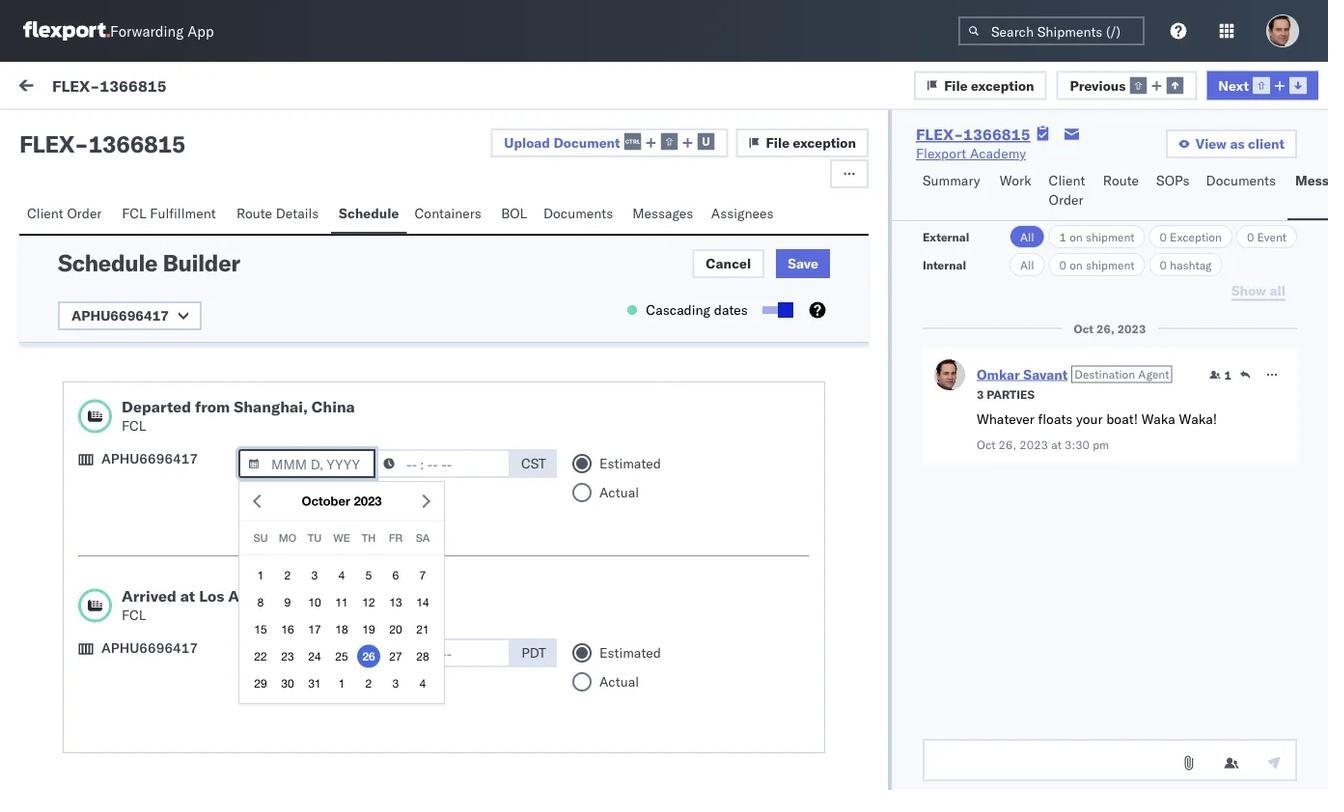 Task type: describe. For each thing, give the bounding box(es) containing it.
1 horizontal spatial 3 button
[[384, 672, 408, 695]]

flexport
[[916, 145, 967, 162]]

view as client button
[[1166, 129, 1298, 158]]

3 omkar savant from the top
[[94, 441, 180, 458]]

this
[[58, 387, 84, 404]]

los
[[199, 586, 224, 606]]

appreciate
[[343, 532, 408, 549]]

-- : -- -- text field for arrived at los angeles, ca
[[374, 638, 511, 667]]

status
[[356, 551, 394, 568]]

all button for 0
[[1010, 253, 1046, 276]]

9 button
[[276, 590, 299, 614]]

5
[[366, 568, 372, 582]]

20 button
[[384, 618, 408, 641]]

0 horizontal spatial client order button
[[19, 196, 114, 234]]

@ button
[[12, 673, 1317, 760]]

work for related
[[1080, 168, 1105, 182]]

message
[[235, 79, 291, 96]]

parties
[[987, 387, 1035, 401]]

takes
[[58, 513, 91, 530]]

0 vertical spatial a
[[101, 387, 109, 404]]

month  2023-10 element
[[246, 561, 438, 697]]

mo
[[279, 532, 297, 544]]

aphu6696417 button
[[58, 301, 202, 330]]

2 resize handle column header from the left
[[714, 161, 737, 761]]

and inside final delivery date. we appreciate your understanding and will update you with the status of your shipment as soon
[[180, 551, 203, 568]]

savant up parties
[[1024, 366, 1068, 382]]

delay:
[[299, 600, 338, 617]]

13
[[390, 595, 402, 609]]

your inside whatever floats your boat! waka waka! oct 26, 2023 at 3:30 pm
[[1077, 410, 1103, 427]]

all button for 1
[[1010, 225, 1046, 248]]

that inside we are notifying you that your shipment, k & k, devan has been
[[186, 474, 211, 491]]

actual for arrived at los angeles, ca
[[600, 673, 639, 690]]

departed
[[122, 397, 191, 416]]

arrived
[[122, 586, 177, 606]]

Search Shipments (/) text field
[[959, 16, 1145, 45]]

understanding
[[88, 551, 177, 568]]

exception: for exception: warehouse devan delay
[[61, 349, 130, 366]]

1 horizontal spatial 1 button
[[330, 672, 353, 695]]

aphu6696417 for departed
[[101, 450, 198, 467]]

flexport academy link
[[916, 144, 1027, 163]]

4 for the bottom 4 button
[[420, 676, 426, 690]]

24 button
[[303, 645, 326, 668]]

2 2:45 from the top
[[547, 476, 576, 493]]

8 button
[[249, 590, 272, 614]]

4 for left 4 button
[[339, 568, 345, 582]]

0 horizontal spatial 2 button
[[276, 563, 299, 587]]

28 button
[[411, 645, 435, 668]]

9
[[285, 595, 291, 609]]

2:46
[[547, 234, 576, 251]]

document
[[554, 134, 621, 151]]

schedule builder
[[58, 248, 240, 277]]

6
[[393, 568, 399, 582]]

schedule for schedule
[[339, 205, 399, 222]]

30 button
[[276, 672, 299, 695]]

1 horizontal spatial exception
[[972, 77, 1035, 93]]

14
[[417, 595, 429, 609]]

estimated for arrived at los angeles, ca
[[600, 644, 662, 661]]

academy
[[970, 145, 1027, 162]]

flex - 1366815
[[19, 129, 186, 158]]

work inside button
[[1000, 172, 1032, 189]]

1 oct 26, 2023, 2:45 pm pdt from the top
[[456, 350, 628, 367]]

the
[[332, 551, 352, 568]]

cancel
[[706, 255, 752, 272]]

25 button
[[330, 645, 353, 668]]

schedule inside 'exception: (air recovery) schedule delay: terminal - cargo availability'
[[236, 600, 296, 617]]

1 horizontal spatial client order
[[1049, 172, 1086, 208]]

aphu6696417 for arrived
[[101, 639, 198, 656]]

work for my
[[55, 74, 105, 101]]

2023 inside whatever floats your boat! waka waka! oct 26, 2023 at 3:30 pm
[[1020, 437, 1049, 451]]

flex- 2271801
[[1036, 234, 1135, 251]]

0 vertical spatial file
[[945, 77, 968, 93]]

all for 1
[[1021, 229, 1035, 244]]

we for we
[[334, 532, 350, 544]]

great
[[112, 387, 143, 404]]

cargo
[[357, 494, 391, 510]]

client for the rightmost client order button
[[1049, 172, 1086, 189]]

0 horizontal spatial 4 button
[[330, 563, 353, 587]]

schedule button
[[331, 196, 407, 234]]

this inside please note that this may impact
[[334, 513, 357, 530]]

oct inside whatever floats your boat! waka waka! oct 26, 2023 at 3:30 pm
[[977, 437, 996, 451]]

final delivery date. we appreciate your understanding and will update you with the status of your shipment as soon
[[58, 532, 410, 588]]

on for 0
[[1070, 257, 1083, 272]]

1 horizontal spatial a
[[124, 407, 132, 423]]

related work item/shipment
[[1037, 168, 1187, 182]]

0 horizontal spatial exception
[[793, 134, 857, 151]]

next button
[[1208, 71, 1319, 100]]

internal (0)
[[130, 123, 205, 140]]

bol button
[[494, 196, 536, 234]]

&
[[322, 474, 331, 491]]

forwarding app link
[[23, 21, 214, 41]]

2 for the leftmost 2 button
[[285, 568, 291, 582]]

internal for internal
[[923, 257, 967, 272]]

been
[[58, 494, 88, 510]]

3 parties button
[[977, 385, 1035, 402]]

assignees
[[712, 205, 774, 222]]

you inside we are notifying you that your shipment, k & k, devan has been
[[161, 474, 183, 491]]

3 resize handle column header from the left
[[1004, 161, 1027, 761]]

30
[[281, 676, 294, 690]]

sops
[[1157, 172, 1190, 189]]

-- : -- -- text field for departed from shanghai, china
[[374, 449, 511, 478]]

1 vertical spatial 3
[[312, 568, 318, 582]]

create
[[82, 407, 121, 423]]

1 horizontal spatial documents button
[[1199, 163, 1288, 220]]

7
[[420, 568, 426, 582]]

- down my work
[[74, 129, 88, 158]]

assignees button
[[704, 196, 785, 234]]

hold
[[257, 242, 288, 259]]

omkar savant for unknown
[[94, 209, 180, 226]]

external (0) button
[[23, 114, 122, 152]]

exception: warehouse devan delay
[[61, 349, 289, 366]]

fcl inside arrived at los angeles, ca fcl
[[122, 607, 146, 623]]

from
[[195, 397, 230, 416]]

omkar savant for warehouse
[[94, 315, 180, 332]]

0 horizontal spatial 3 button
[[303, 563, 326, 587]]

shipment for 0 on shipment
[[1086, 257, 1135, 272]]

app
[[188, 22, 214, 40]]

0 horizontal spatial order
[[67, 205, 102, 222]]

route button
[[1096, 163, 1149, 220]]

we are notifying you that your shipment, k & k, devan has been
[[58, 474, 413, 510]]

0 on shipment
[[1060, 257, 1135, 272]]

october
[[302, 494, 351, 508]]

devan
[[209, 349, 249, 366]]

shanghai,
[[234, 397, 308, 416]]

21 button
[[411, 618, 435, 641]]

flexport academy
[[916, 145, 1027, 162]]

1366815 up academy
[[964, 125, 1031, 144]]

exception
[[1171, 229, 1223, 244]]

external for external
[[923, 229, 970, 244]]

1 right agent
[[1225, 367, 1232, 382]]

0 horizontal spatial client order
[[27, 205, 102, 222]]

may
[[361, 513, 386, 530]]

1 2:45 from the top
[[547, 350, 576, 367]]

- down assignees button at the right top of page
[[746, 234, 754, 251]]

import work
[[143, 79, 219, 96]]

18
[[335, 622, 348, 636]]

pm for type
[[580, 234, 600, 251]]

and inside this is a great deal and with this contract established, will create a lucrative partnership.
[[177, 387, 200, 404]]

fcl inside departed from shanghai, china fcl
[[122, 417, 146, 434]]

0 for 0 on shipment
[[1060, 257, 1067, 272]]

ca
[[296, 586, 318, 606]]

2 horizontal spatial 2023
[[1118, 321, 1147, 336]]

18 button
[[330, 618, 353, 641]]

3 2023, from the top
[[506, 476, 543, 493]]

possible.
[[217, 571, 272, 588]]

forwarding app
[[110, 22, 214, 40]]

with inside final delivery date. we appreciate your understanding and will update you with the status of your shipment as soon
[[303, 551, 329, 568]]

waka!
[[1180, 410, 1218, 427]]

route for route details
[[237, 205, 272, 222]]

3 inside button
[[977, 387, 984, 401]]

when
[[257, 494, 290, 510]]

(0) for internal (0)
[[180, 123, 205, 140]]

summary button
[[915, 163, 992, 220]]

your inside we are notifying you that your shipment, k & k, devan has been
[[214, 474, 241, 491]]

0 vertical spatial flex-1366815
[[52, 76, 167, 95]]

documents for the leftmost "documents" button
[[544, 205, 613, 222]]

cancel button
[[693, 249, 765, 278]]

29 button
[[249, 672, 272, 695]]

fcl fulfillment button
[[114, 196, 229, 234]]

flex
[[19, 129, 74, 158]]

exception: for exception: unknown customs hold type
[[61, 242, 130, 259]]

at inside arrived at los angeles, ca fcl
[[180, 586, 195, 606]]

boat!
[[1107, 410, 1139, 427]]

this inside this is a great deal and with this contract established, will create a lucrative partnership.
[[233, 387, 256, 404]]

my
[[19, 74, 50, 101]]

MMM D, YYYY text field
[[239, 638, 376, 667]]

established,
[[314, 387, 389, 404]]

view as client
[[1196, 135, 1285, 152]]

1 vertical spatial file
[[766, 134, 790, 151]]

flexport. image
[[23, 21, 110, 41]]

route details
[[237, 205, 319, 222]]

13 button
[[384, 590, 408, 614]]

14 button
[[411, 590, 435, 614]]

2 oct 26, 2023, 2:45 pm pdt from the top
[[456, 476, 628, 493]]

1 left 2271801
[[1060, 229, 1067, 244]]



Task type: locate. For each thing, give the bounding box(es) containing it.
MMM D, YYYY text field
[[239, 449, 376, 478]]

documents
[[1207, 172, 1277, 189], [544, 205, 613, 222]]

0 horizontal spatial at
[[180, 586, 195, 606]]

0 vertical spatial 1 button
[[1210, 367, 1232, 382]]

flex-1366815 up flexport academy
[[916, 125, 1031, 144]]

and
[[177, 387, 200, 404], [180, 551, 203, 568]]

0 vertical spatial on
[[1070, 229, 1083, 244]]

0 vertical spatial omkar savant
[[94, 209, 180, 226]]

0
[[1160, 229, 1168, 244], [1248, 229, 1255, 244], [1060, 257, 1067, 272], [1160, 257, 1168, 272]]

all down 'work' button
[[1021, 229, 1035, 244]]

as
[[1231, 135, 1245, 152], [149, 571, 163, 588]]

and up soon
[[180, 551, 203, 568]]

4 button down 28 button
[[411, 672, 435, 695]]

cascading dates
[[646, 301, 748, 318]]

2 vertical spatial 2023
[[354, 494, 382, 508]]

-- : -- -- text field
[[374, 449, 511, 478], [374, 638, 511, 667]]

internal inside button
[[130, 123, 177, 140]]

1 vertical spatial fcl
[[122, 417, 146, 434]]

at left 3:30
[[1052, 437, 1062, 451]]

2 horizontal spatial schedule
[[339, 205, 399, 222]]

omkar savant
[[94, 209, 180, 226], [94, 315, 180, 332], [94, 441, 180, 458]]

12
[[362, 595, 375, 609]]

@
[[58, 725, 69, 742]]

(0) for external (0)
[[85, 123, 110, 140]]

please note that this may impact
[[58, 513, 386, 549]]

3 button up 10 button
[[303, 563, 326, 587]]

omkar up 3 parties button
[[977, 366, 1021, 382]]

omkar savant up warehouse
[[94, 315, 180, 332]]

None checkbox
[[763, 306, 790, 314]]

0 horizontal spatial 2
[[285, 568, 291, 582]]

1 horizontal spatial 2 button
[[357, 672, 381, 695]]

2 all button from the top
[[1010, 253, 1046, 276]]

3 exception: from the top
[[61, 600, 130, 617]]

2023 down floats
[[1020, 437, 1049, 451]]

458574
[[1076, 350, 1127, 367]]

1 right the 31 button at bottom left
[[339, 676, 345, 690]]

client right 'work' button
[[1049, 172, 1086, 189]]

that
[[186, 474, 211, 491], [306, 513, 331, 530]]

7 button
[[411, 563, 435, 587]]

2 vertical spatial omkar savant
[[94, 441, 180, 458]]

-- : -- -- text field down the 21
[[374, 638, 511, 667]]

0 left hashtag
[[1160, 257, 1168, 272]]

aphu6696417 inside button
[[71, 307, 169, 324]]

soon
[[166, 571, 196, 588]]

1 omkar savant from the top
[[94, 209, 180, 226]]

0 horizontal spatial with
[[203, 387, 229, 404]]

1 horizontal spatial will
[[207, 551, 228, 568]]

a down great
[[124, 407, 132, 423]]

we inside we are notifying you that your shipment, k & k, devan has been
[[58, 474, 77, 491]]

documents down the view as client on the right top of the page
[[1207, 172, 1277, 189]]

1 horizontal spatial route
[[1104, 172, 1140, 189]]

1 vertical spatial exception:
[[61, 349, 130, 366]]

documents button down the view as client on the right top of the page
[[1199, 163, 1288, 220]]

omkar savant up unknown at the top of the page
[[94, 209, 180, 226]]

2 (0) from the left
[[180, 123, 205, 140]]

external inside button
[[31, 123, 82, 140]]

schedule right the details
[[339, 205, 399, 222]]

we for we are notifying you that your shipment, k & k, devan has been
[[58, 474, 77, 491]]

12 button
[[357, 590, 381, 614]]

1 button up waka! at the bottom of page
[[1210, 367, 1232, 382]]

omkar up schedule builder at the left top of page
[[94, 209, 134, 226]]

import work button
[[136, 62, 227, 114]]

0 horizontal spatial as
[[149, 571, 163, 588]]

unknown
[[133, 242, 194, 259]]

all left 0 on shipment
[[1021, 257, 1035, 272]]

occurs
[[212, 494, 254, 510]]

1 exception: from the top
[[61, 242, 130, 259]]

1366815 down import
[[88, 129, 186, 158]]

0 vertical spatial 4 button
[[330, 563, 353, 587]]

0 for 0 hashtag
[[1160, 257, 1168, 272]]

2 vertical spatial pm
[[580, 476, 600, 493]]

0 for 0 event
[[1248, 229, 1255, 244]]

waka
[[1142, 410, 1176, 427]]

with inside this is a great deal and with this contract established, will create a lucrative partnership.
[[203, 387, 229, 404]]

with down tu
[[303, 551, 329, 568]]

2 all from the top
[[1021, 257, 1035, 272]]

0 vertical spatial file exception
[[945, 77, 1035, 93]]

order down flex - 1366815
[[67, 205, 102, 222]]

0 vertical spatial estimated
[[600, 455, 662, 472]]

26
[[362, 649, 375, 663]]

is
[[87, 387, 98, 404]]

savant
[[138, 209, 180, 226], [138, 315, 180, 332], [1024, 366, 1068, 382], [138, 441, 180, 458]]

0 vertical spatial work
[[187, 79, 219, 96]]

file up flex-1366815 link
[[945, 77, 968, 93]]

0 down flex- 2271801
[[1060, 257, 1067, 272]]

2 pm from the top
[[580, 350, 600, 367]]

pm
[[580, 234, 600, 251], [580, 350, 600, 367], [580, 476, 600, 493]]

omkar savant button
[[977, 366, 1068, 382]]

(0) right flex
[[85, 123, 110, 140]]

route for route
[[1104, 172, 1140, 189]]

client for left client order button
[[27, 205, 63, 222]]

cascading
[[646, 301, 711, 318]]

customs
[[197, 242, 254, 259]]

0 horizontal spatial flex-1366815
[[52, 76, 167, 95]]

1 horizontal spatial internal
[[923, 257, 967, 272]]

1366815
[[100, 76, 167, 95], [964, 125, 1031, 144], [88, 129, 186, 158]]

0 horizontal spatial work
[[55, 74, 105, 101]]

at left los
[[180, 586, 195, 606]]

previous button
[[1057, 71, 1198, 100]]

1 2023, from the top
[[506, 234, 543, 251]]

1 vertical spatial client
[[27, 205, 63, 222]]

0 horizontal spatial work
[[187, 79, 219, 96]]

1 on from the top
[[1070, 229, 1083, 244]]

2023, for type
[[506, 234, 543, 251]]

0 vertical spatial work
[[55, 74, 105, 101]]

3 down 27
[[393, 676, 399, 690]]

1 vertical spatial flex-1366815
[[916, 125, 1031, 144]]

internal down import
[[130, 123, 177, 140]]

1 horizontal spatial external
[[923, 229, 970, 244]]

documents for "documents" button to the right
[[1207, 172, 1277, 189]]

1 -- : -- -- text field from the top
[[374, 449, 511, 478]]

and right deal
[[177, 387, 200, 404]]

internal down summary button
[[923, 257, 967, 272]]

0 vertical spatial 2023
[[1118, 321, 1147, 336]]

0 vertical spatial aphu6696417
[[71, 307, 169, 324]]

1 resize handle column header from the left
[[424, 161, 447, 761]]

1 estimated from the top
[[600, 455, 662, 472]]

2 actual from the top
[[600, 673, 639, 690]]

0 vertical spatial and
[[177, 387, 200, 404]]

shipment down understanding
[[88, 571, 145, 588]]

client order down flex
[[27, 205, 102, 222]]

0 vertical spatial will
[[58, 407, 79, 423]]

2 fcl from the top
[[122, 417, 146, 434]]

shipment inside final delivery date. we appreciate your understanding and will update you with the status of your shipment as soon
[[88, 571, 145, 588]]

savant up warehouse
[[138, 315, 180, 332]]

1 all from the top
[[1021, 229, 1035, 244]]

3 button down 27 button
[[384, 672, 408, 695]]

we inside final delivery date. we appreciate your understanding and will update you with the status of your shipment as soon
[[320, 532, 339, 549]]

external down my work
[[31, 123, 82, 140]]

1 vertical spatial omkar savant
[[94, 315, 180, 332]]

estimated right cst
[[600, 455, 662, 472]]

16 button
[[276, 618, 299, 641]]

fr
[[389, 532, 403, 544]]

all for 0
[[1021, 257, 1035, 272]]

0 vertical spatial you
[[161, 474, 183, 491]]

(0) down import work button
[[180, 123, 205, 140]]

4 button left 5
[[330, 563, 353, 587]]

4 down 28
[[420, 676, 426, 690]]

external down summary button
[[923, 229, 970, 244]]

route inside button
[[237, 205, 272, 222]]

1 pm from the top
[[580, 234, 600, 251]]

exception: up cargo
[[61, 600, 130, 617]]

with up partnership. on the left bottom
[[203, 387, 229, 404]]

as inside view as client button
[[1231, 135, 1245, 152]]

client order button
[[1042, 163, 1096, 220], [19, 196, 114, 234]]

aphu6696417 up "notifying"
[[101, 450, 198, 467]]

0 vertical spatial 3
[[977, 387, 984, 401]]

1 up angeles,
[[258, 568, 264, 582]]

exception: for exception: (air recovery) schedule delay: terminal - cargo availability
[[61, 600, 130, 617]]

0 horizontal spatial file exception
[[766, 134, 857, 151]]

agent
[[1139, 367, 1170, 381]]

containers button
[[407, 196, 494, 234]]

1 vertical spatial that
[[306, 513, 331, 530]]

1 vertical spatial estimated
[[600, 644, 662, 661]]

0 left exception
[[1160, 229, 1168, 244]]

1 vertical spatial this
[[334, 513, 357, 530]]

1 vertical spatial on
[[1070, 257, 1083, 272]]

3 fcl from the top
[[122, 607, 146, 623]]

2023 down devan
[[354, 494, 382, 508]]

flex-1366815 link
[[916, 125, 1031, 144]]

fcl inside button
[[122, 205, 146, 222]]

1 vertical spatial pm
[[580, 350, 600, 367]]

4 button
[[330, 563, 353, 587], [411, 672, 435, 695]]

1 vertical spatial 4 button
[[411, 672, 435, 695]]

1 vertical spatial schedule
[[58, 248, 158, 277]]

external
[[31, 123, 82, 140], [923, 229, 970, 244]]

schedule for schedule builder
[[58, 248, 158, 277]]

work right import
[[187, 79, 219, 96]]

builder
[[163, 248, 240, 277]]

will inside final delivery date. we appreciate your understanding and will update you with the status of your shipment as soon
[[207, 551, 228, 568]]

0 horizontal spatial a
[[101, 387, 109, 404]]

client order right 'work' button
[[1049, 172, 1086, 208]]

mess button
[[1288, 163, 1329, 220]]

0 vertical spatial route
[[1104, 172, 1140, 189]]

summary
[[923, 172, 981, 189]]

2 vertical spatial schedule
[[236, 600, 296, 617]]

aphu6696417 down availability
[[101, 639, 198, 656]]

1 vertical spatial exception
[[793, 134, 857, 151]]

k,
[[334, 474, 347, 491]]

flex-1366815 down forwarding app link
[[52, 76, 167, 95]]

exception: left unknown at the top of the page
[[61, 242, 130, 259]]

route inside button
[[1104, 172, 1140, 189]]

on for 1
[[1070, 229, 1083, 244]]

shipment for 1 on shipment
[[1086, 229, 1135, 244]]

1 button up 8 button
[[249, 563, 272, 587]]

estimated for departed from shanghai, china
[[600, 455, 662, 472]]

omkar savant up "notifying"
[[94, 441, 180, 458]]

28
[[417, 649, 429, 663]]

this up partnership. on the left bottom
[[233, 387, 256, 404]]

1 vertical spatial at
[[180, 586, 195, 606]]

0 horizontal spatial 3
[[312, 568, 318, 582]]

will inside this is a great deal and with this contract established, will create a lucrative partnership.
[[58, 407, 79, 423]]

None text field
[[923, 739, 1298, 781]]

documents button up 2:46
[[536, 196, 625, 234]]

29
[[254, 676, 267, 690]]

4
[[339, 568, 345, 582], [420, 676, 426, 690]]

1 vertical spatial external
[[923, 229, 970, 244]]

2 button down 26 button
[[357, 672, 381, 695]]

2 horizontal spatial 1 button
[[1210, 367, 1232, 382]]

hashtag
[[1171, 257, 1212, 272]]

shipment up 0 on shipment
[[1086, 229, 1135, 244]]

work right related
[[1080, 168, 1105, 182]]

1 vertical spatial all button
[[1010, 253, 1046, 276]]

resize handle column header
[[424, 161, 447, 761], [714, 161, 737, 761], [1004, 161, 1027, 761], [1294, 161, 1317, 761]]

as right 'view'
[[1231, 135, 1245, 152]]

1 all button from the top
[[1010, 225, 1046, 248]]

1 horizontal spatial client order button
[[1042, 163, 1096, 220]]

1 vertical spatial as
[[149, 571, 163, 588]]

0 horizontal spatial external
[[31, 123, 82, 140]]

0 horizontal spatial this
[[233, 387, 256, 404]]

flex-1366815
[[52, 76, 167, 95], [916, 125, 1031, 144]]

2 vertical spatial 3
[[393, 676, 399, 690]]

0 vertical spatial 4
[[339, 568, 345, 582]]

4 resize handle column header from the left
[[1294, 161, 1317, 761]]

1 vertical spatial with
[[303, 551, 329, 568]]

message button
[[227, 62, 324, 114]]

1 horizontal spatial you
[[277, 551, 299, 568]]

- inside 'exception: (air recovery) schedule delay: terminal - cargo availability'
[[401, 600, 410, 617]]

1 vertical spatial 1 button
[[249, 563, 272, 587]]

fcl down departed
[[122, 417, 146, 434]]

0 vertical spatial that
[[186, 474, 211, 491]]

0 horizontal spatial client
[[27, 205, 63, 222]]

you down mo
[[277, 551, 299, 568]]

0 vertical spatial all
[[1021, 229, 1035, 244]]

that inside please note that this may impact
[[306, 513, 331, 530]]

omkar down create
[[94, 441, 134, 458]]

2 for the bottommost 2 button
[[366, 676, 372, 690]]

1 horizontal spatial 2023
[[1020, 437, 1049, 451]]

0 vertical spatial this
[[233, 387, 256, 404]]

order down related
[[1049, 191, 1084, 208]]

route details button
[[229, 196, 331, 234]]

your
[[1077, 410, 1103, 427], [214, 474, 241, 491], [58, 551, 85, 568], [58, 571, 85, 588]]

at inside whatever floats your boat! waka waka! oct 26, 2023 at 3:30 pm
[[1052, 437, 1062, 451]]

1366815 down forwarding
[[100, 76, 167, 95]]

0 vertical spatial actual
[[600, 484, 639, 501]]

fcl fulfillment
[[122, 205, 216, 222]]

31 button
[[303, 672, 326, 695]]

-- : -- -- text field up the sa
[[374, 449, 511, 478]]

you right "notifying"
[[161, 474, 183, 491]]

0 horizontal spatial documents button
[[536, 196, 625, 234]]

that up occurs when unloading cargo takes
[[186, 474, 211, 491]]

3 pm from the top
[[580, 476, 600, 493]]

savant down lucrative
[[138, 441, 180, 458]]

work inside button
[[187, 79, 219, 96]]

all button down flex- 2271801
[[1010, 253, 1046, 276]]

omkar up warehouse
[[94, 315, 134, 332]]

containers
[[415, 205, 482, 222]]

recovery)
[[164, 600, 232, 617]]

2 on from the top
[[1070, 257, 1083, 272]]

3 up ca
[[312, 568, 318, 582]]

a right is
[[101, 387, 109, 404]]

2 omkar savant from the top
[[94, 315, 180, 332]]

fcl up unknown at the top of the page
[[122, 205, 146, 222]]

0 horizontal spatial 1 button
[[249, 563, 272, 587]]

1 button down "25" button at the left of the page
[[330, 672, 353, 695]]

internal for internal (0)
[[130, 123, 177, 140]]

schedule inside button
[[339, 205, 399, 222]]

2 down "26"
[[366, 676, 372, 690]]

my work
[[19, 74, 105, 101]]

(air
[[133, 600, 161, 617]]

11 button
[[330, 590, 353, 614]]

1 horizontal spatial client
[[1049, 172, 1086, 189]]

1 horizontal spatial 4 button
[[411, 672, 435, 695]]

work down academy
[[1000, 172, 1032, 189]]

2 horizontal spatial 3
[[977, 387, 984, 401]]

fcl down "arrived"
[[122, 607, 146, 623]]

1 horizontal spatial file exception
[[945, 77, 1035, 93]]

26, inside whatever floats your boat! waka waka! oct 26, 2023 at 3:30 pm
[[999, 437, 1017, 451]]

upload document
[[504, 134, 621, 151]]

- down dates
[[746, 350, 754, 367]]

1 actual from the top
[[600, 484, 639, 501]]

route left sops
[[1104, 172, 1140, 189]]

1 horizontal spatial (0)
[[180, 123, 205, 140]]

fulfillment
[[150, 205, 216, 222]]

exception: inside 'exception: (air recovery) schedule delay: terminal - cargo availability'
[[61, 600, 130, 617]]

shipment down 2271801
[[1086, 257, 1135, 272]]

bol
[[501, 205, 527, 222]]

0 vertical spatial 2 button
[[276, 563, 299, 587]]

you inside final delivery date. we appreciate your understanding and will update you with the status of your shipment as soon
[[277, 551, 299, 568]]

all
[[1021, 229, 1035, 244], [1021, 257, 1035, 272]]

1 vertical spatial documents
[[544, 205, 613, 222]]

this down october 2023
[[334, 513, 357, 530]]

2 2023, from the top
[[506, 350, 543, 367]]

savant up unknown at the top of the page
[[138, 209, 180, 226]]

2 -- : -- -- text field from the top
[[374, 638, 511, 667]]

client down flex
[[27, 205, 63, 222]]

all button down 'work' button
[[1010, 225, 1046, 248]]

22
[[254, 649, 267, 663]]

exception: up is
[[61, 349, 130, 366]]

1 horizontal spatial order
[[1049, 191, 1084, 208]]

4 left 5
[[339, 568, 345, 582]]

1 horizontal spatial flex-1366815
[[916, 125, 1031, 144]]

17 button
[[303, 618, 326, 641]]

partnership.
[[191, 407, 266, 423]]

2023 up 458574
[[1118, 321, 1147, 336]]

will down final
[[207, 551, 228, 568]]

2 estimated from the top
[[600, 644, 662, 661]]

actual for departed from shanghai, china
[[600, 484, 639, 501]]

1 horizontal spatial file
[[945, 77, 968, 93]]

1 vertical spatial 2 button
[[357, 672, 381, 695]]

0 horizontal spatial internal
[[130, 123, 177, 140]]

all button
[[1010, 225, 1046, 248], [1010, 253, 1046, 276]]

as inside final delivery date. we appreciate your understanding and will update you with the status of your shipment as soon
[[149, 571, 163, 588]]

pm for exception: warehouse devan delay
[[580, 350, 600, 367]]

as left soon
[[149, 571, 163, 588]]

that up tu
[[306, 513, 331, 530]]

work up 'external (0)'
[[55, 74, 105, 101]]

0 vertical spatial exception
[[972, 77, 1035, 93]]

1 horizontal spatial schedule
[[236, 600, 296, 617]]

0 horizontal spatial 4
[[339, 568, 345, 582]]

1 horizontal spatial work
[[1080, 168, 1105, 182]]

you
[[161, 474, 183, 491], [277, 551, 299, 568]]

0 for 0 exception
[[1160, 229, 1168, 244]]

0 horizontal spatial file
[[766, 134, 790, 151]]

date.
[[285, 532, 316, 549]]

2 vertical spatial 2023,
[[506, 476, 543, 493]]

work
[[187, 79, 219, 96], [1000, 172, 1032, 189]]

1 vertical spatial shipment
[[1086, 257, 1135, 272]]

item/shipment
[[1108, 168, 1187, 182]]

1 (0) from the left
[[85, 123, 110, 140]]

2023, for exception: warehouse devan delay
[[506, 350, 543, 367]]

fcl
[[122, 205, 146, 222], [122, 417, 146, 434], [122, 607, 146, 623]]

oct 26, 2023
[[1074, 321, 1147, 336]]

oct 26, 2023, 2:45 pm pdt
[[456, 350, 628, 367], [456, 476, 628, 493]]

1 fcl from the top
[[122, 205, 146, 222]]

-
[[74, 129, 88, 158], [746, 234, 754, 251], [746, 350, 754, 367], [401, 600, 410, 617]]

0 vertical spatial documents
[[1207, 172, 1277, 189]]

3 button
[[303, 563, 326, 587], [384, 672, 408, 695]]

external for external (0)
[[31, 123, 82, 140]]

1 vertical spatial and
[[180, 551, 203, 568]]

0 left event
[[1248, 229, 1255, 244]]

oct
[[456, 234, 478, 251], [1074, 321, 1094, 336], [456, 350, 478, 367], [977, 437, 996, 451], [456, 476, 478, 493]]

aphu6696417 down schedule builder at the left top of page
[[71, 307, 169, 324]]

order inside client order
[[1049, 191, 1084, 208]]

2 exception: from the top
[[61, 349, 130, 366]]

0 vertical spatial at
[[1052, 437, 1062, 451]]

k
[[309, 474, 318, 491]]

file exception button
[[915, 71, 1047, 100], [915, 71, 1047, 100], [736, 128, 869, 157], [736, 128, 869, 157]]

on up 0 on shipment
[[1070, 229, 1083, 244]]

0 exception
[[1160, 229, 1223, 244]]

0 vertical spatial exception:
[[61, 242, 130, 259]]

20
[[390, 622, 402, 636]]



Task type: vqa. For each thing, say whether or not it's contained in the screenshot.
the Upload
yes



